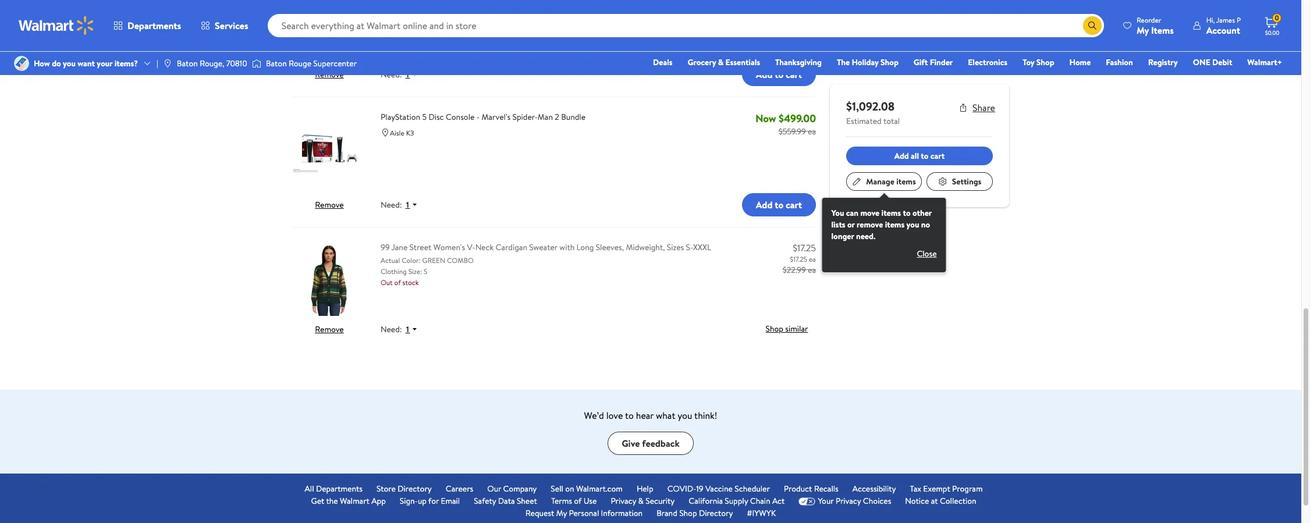 Task type: describe. For each thing, give the bounding box(es) containing it.
need: for $17.25
[[381, 324, 402, 336]]

tax
[[910, 483, 921, 495]]

2 vertical spatial add
[[756, 199, 773, 211]]

walmart
[[340, 496, 370, 507]]

share
[[973, 101, 995, 114]]

ea inside now $499.00 $559.99 ea
[[808, 126, 816, 138]]

to inside you can move items to other lists or remove items you no longer need. close
[[903, 207, 911, 219]]

my inside the 'notice at collection request my personal information'
[[556, 508, 567, 519]]

we'd love to hear what you think!
[[584, 409, 717, 422]]

baton for baton rouge supercenter
[[266, 58, 287, 69]]

registry
[[1148, 56, 1178, 68]]

our
[[487, 483, 501, 495]]

of inside 99 jane street women's v-neck cardigan sweater with long sleeves, midweight, sizes s-xxxl actual color: green combo clothing size: s out of stock
[[394, 278, 401, 288]]

want
[[78, 58, 95, 69]]

1 remove from the top
[[315, 69, 344, 81]]

99 jane street women's v-neck cardigan sweater with long sleeves, midweight, sizes s-xxxl link
[[381, 242, 773, 254]]

deals link
[[648, 56, 678, 69]]

careers link
[[446, 483, 473, 496]]

privacy & security link
[[611, 496, 675, 508]]

how
[[34, 58, 50, 69]]

Walmart Site-Wide search field
[[268, 14, 1104, 37]]

0 vertical spatial add
[[756, 68, 773, 81]]

data
[[498, 496, 515, 507]]

add all to cart button
[[846, 147, 993, 165]]

1 for now $499.00
[[405, 200, 410, 210]]

california supply chain act
[[689, 496, 785, 507]]

with
[[560, 242, 575, 253]]

all
[[911, 150, 919, 162]]

on
[[565, 483, 574, 495]]

all departments link
[[305, 483, 363, 496]]

1 need: from the top
[[381, 69, 402, 81]]

estimated
[[846, 115, 882, 127]]

$0.00
[[1265, 29, 1280, 37]]

0 vertical spatial directory
[[398, 483, 432, 495]]

brand shop directory
[[657, 508, 733, 519]]

for
[[428, 496, 439, 507]]

women's
[[433, 242, 465, 253]]

color: inside 99 jane street women's v-neck cardigan sweater with long sleeves, midweight, sizes s-xxxl actual color: green combo clothing size: s out of stock
[[402, 256, 421, 266]]

no
[[921, 219, 930, 231]]

-
[[477, 111, 480, 123]]

electronics
[[968, 56, 1008, 68]]

color: inside actual color: black edition: ma35
[[402, 7, 421, 17]]

shop inside toy shop link
[[1037, 56, 1055, 68]]

home link
[[1064, 56, 1096, 69]]

privacy inside your privacy choices link
[[836, 496, 861, 507]]

edition:
[[381, 18, 404, 28]]

stock
[[403, 278, 419, 288]]

brand shop directory link
[[657, 508, 733, 520]]

product
[[784, 483, 812, 495]]

disc
[[429, 111, 444, 123]]

grocery & essentials
[[688, 56, 760, 68]]

information
[[601, 508, 643, 519]]

$22.99
[[783, 264, 806, 276]]

street
[[410, 242, 432, 253]]

supercenter
[[313, 58, 357, 69]]

supply
[[725, 496, 748, 507]]

settings
[[952, 176, 982, 187]]

marvel's
[[482, 111, 511, 123]]

home
[[1070, 56, 1091, 68]]

remove
[[857, 219, 883, 231]]

can
[[846, 207, 859, 219]]

walmart+
[[1248, 56, 1282, 68]]

scheduler
[[735, 483, 770, 495]]

$1,092.08
[[846, 98, 895, 114]]

need: for now $499.00
[[381, 199, 402, 211]]

playstation 5 disc console - marvel's spider-man 2 bundle link
[[381, 111, 753, 124]]

playstation
[[381, 111, 420, 123]]

remove button for $17.25
[[315, 324, 344, 336]]

toy shop link
[[1018, 56, 1060, 69]]

items right 'move'
[[882, 207, 901, 219]]

clothing
[[381, 267, 407, 277]]

sweater
[[529, 242, 558, 253]]

cart inside "button"
[[931, 150, 945, 162]]

manage items button
[[846, 172, 922, 191]]

privacy & security
[[611, 496, 675, 507]]

registry link
[[1143, 56, 1183, 69]]

combo
[[447, 256, 474, 266]]

brand
[[657, 508, 677, 519]]

get
[[311, 496, 324, 507]]

careers
[[446, 483, 473, 495]]

my inside 'reorder my items'
[[1137, 24, 1149, 36]]

need.
[[856, 231, 876, 242]]

you can move items to other lists or remove items you no longer need. close
[[832, 207, 937, 260]]

baton for baton rouge, 70810
[[177, 58, 198, 69]]

one debit
[[1193, 56, 1232, 68]]

 image for baton
[[163, 59, 172, 68]]

spider-
[[513, 111, 538, 123]]

or
[[848, 219, 855, 231]]

to right love
[[625, 409, 634, 422]]

sizes
[[667, 242, 684, 253]]

xxxl
[[693, 242, 711, 253]]

fashion
[[1106, 56, 1133, 68]]

$559.99
[[779, 126, 806, 138]]

items right remove
[[885, 219, 905, 231]]

midweight,
[[626, 242, 665, 253]]

terms of use
[[551, 496, 597, 507]]

0 horizontal spatial you
[[63, 58, 76, 69]]

sell on walmart.com
[[551, 483, 623, 495]]

playstation 5 disc console - marvel's spider-man 2 bundle
[[381, 111, 586, 123]]

shop inside brand shop directory link
[[679, 508, 697, 519]]

services
[[215, 19, 248, 32]]

sign-
[[400, 496, 418, 507]]

remove for $17.25
[[315, 324, 344, 336]]

1 add to cart from the top
[[756, 68, 802, 81]]

2 vertical spatial you
[[678, 409, 692, 422]]

up
[[418, 496, 427, 507]]

long
[[577, 242, 594, 253]]

neck
[[475, 242, 494, 253]]

love
[[606, 409, 623, 422]]

1 button for the remove button associated with now $499.00
[[402, 200, 423, 210]]

shop inside 'the holiday shop' link
[[881, 56, 899, 68]]

california
[[689, 496, 723, 507]]

do
[[52, 58, 61, 69]]

99 jane street women's v-neck cardigan sweater with long sleeves, midweight, sizes s-xxxl actual color: green combo clothing size: s out of stock
[[381, 242, 711, 288]]

terms
[[551, 496, 572, 507]]

electronics link
[[963, 56, 1013, 69]]

1 button
[[402, 324, 423, 335]]

all departments
[[305, 483, 363, 495]]

sheet
[[517, 496, 537, 507]]

cart for add to cart button related to 1 popup button related to 3rd the remove button from the bottom of the page
[[786, 68, 802, 81]]



Task type: locate. For each thing, give the bounding box(es) containing it.
1 privacy from the left
[[611, 496, 636, 507]]

store directory link
[[377, 483, 432, 496]]

2 horizontal spatial you
[[907, 219, 919, 231]]

0 horizontal spatial &
[[638, 496, 644, 507]]

Search search field
[[268, 14, 1104, 37]]

1 vertical spatial remove button
[[315, 199, 344, 211]]

1 for $17.25
[[405, 325, 410, 334]]

grocery & essentials link
[[683, 56, 765, 69]]

3 1 from the top
[[405, 325, 410, 334]]

1 vertical spatial directory
[[699, 508, 733, 519]]

cart for the remove button associated with now $499.00's 1 popup button's add to cart button
[[786, 199, 802, 211]]

shop right toy
[[1037, 56, 1055, 68]]

remove button for now $499.00
[[315, 199, 344, 211]]

items?
[[114, 58, 138, 69]]

2 actual from the top
[[381, 256, 400, 266]]

departments up |
[[127, 19, 181, 32]]

1 color: from the top
[[402, 7, 421, 17]]

shop
[[881, 56, 899, 68], [1037, 56, 1055, 68], [766, 323, 783, 335], [679, 508, 697, 519]]

0 horizontal spatial  image
[[14, 56, 29, 71]]

app
[[371, 496, 386, 507]]

privacy
[[611, 496, 636, 507], [836, 496, 861, 507]]

accessibility link
[[853, 483, 896, 496]]

1 button up street
[[402, 200, 423, 210]]

shop left similar
[[766, 323, 783, 335]]

color: up "ma35"
[[402, 7, 421, 17]]

2 baton from the left
[[266, 58, 287, 69]]

0 vertical spatial 1
[[405, 70, 410, 79]]

add inside "button"
[[895, 150, 909, 162]]

2 privacy from the left
[[836, 496, 861, 507]]

hi, james p account
[[1207, 15, 1241, 36]]

bundle
[[561, 111, 586, 123]]

0
[[1275, 13, 1279, 23]]

0 vertical spatial 1 button
[[402, 69, 423, 80]]

0 vertical spatial color:
[[402, 7, 421, 17]]

rouge,
[[200, 58, 224, 69]]

baton left rouge in the left top of the page
[[266, 58, 287, 69]]

2 vertical spatial remove button
[[315, 324, 344, 336]]

1 vertical spatial actual
[[381, 256, 400, 266]]

items inside button
[[896, 176, 916, 187]]

1 down stock
[[405, 325, 410, 334]]

my left items
[[1137, 24, 1149, 36]]

the
[[326, 496, 338, 507]]

1 inside dropdown button
[[405, 325, 410, 334]]

2 vertical spatial need:
[[381, 324, 402, 336]]

remove
[[315, 69, 344, 81], [315, 199, 344, 211], [315, 324, 344, 336]]

1 horizontal spatial baton
[[266, 58, 287, 69]]

2
[[555, 111, 559, 123]]

choices
[[863, 496, 891, 507]]

to left other
[[903, 207, 911, 219]]

3 remove from the top
[[315, 324, 344, 336]]

aisle
[[390, 128, 404, 138]]

departments up the
[[316, 483, 363, 495]]

exempt
[[923, 483, 950, 495]]

1 horizontal spatial privacy
[[836, 496, 861, 507]]

walmart image
[[19, 16, 94, 35]]

1 vertical spatial add to cart button
[[742, 193, 816, 217]]

black
[[422, 7, 438, 17]]

walmart+ link
[[1242, 56, 1288, 69]]

1 horizontal spatial departments
[[316, 483, 363, 495]]

0 vertical spatial remove
[[315, 69, 344, 81]]

help
[[637, 483, 653, 495]]

0 vertical spatial add to cart button
[[742, 63, 816, 86]]

need: up the playstation
[[381, 69, 402, 81]]

shop similar
[[766, 323, 808, 335]]

1 horizontal spatial directory
[[699, 508, 733, 519]]

add to cart button up $17.25 $17.25 ea $22.99 ea
[[742, 193, 816, 217]]

covid-19 vaccine scheduler link
[[667, 483, 770, 496]]

1 vertical spatial add to cart
[[756, 199, 802, 211]]

shop right holiday
[[881, 56, 899, 68]]

company
[[503, 483, 537, 495]]

1
[[405, 70, 410, 79], [405, 200, 410, 210], [405, 325, 410, 334]]

$499.00
[[779, 111, 816, 126]]

privacy right your
[[836, 496, 861, 507]]

toy shop
[[1023, 56, 1055, 68]]

actual
[[381, 7, 400, 17], [381, 256, 400, 266]]

1 button up the playstation
[[402, 69, 423, 80]]

0 vertical spatial departments
[[127, 19, 181, 32]]

2 remove from the top
[[315, 199, 344, 211]]

0 vertical spatial my
[[1137, 24, 1149, 36]]

actual up edition:
[[381, 7, 400, 17]]

how do you want your items?
[[34, 58, 138, 69]]

1 horizontal spatial you
[[678, 409, 692, 422]]

3 remove button from the top
[[315, 324, 344, 336]]

1 vertical spatial 1 button
[[402, 200, 423, 210]]

you right the do
[[63, 58, 76, 69]]

tax exempt program link
[[910, 483, 983, 496]]

0 horizontal spatial directory
[[398, 483, 432, 495]]

to up $17.25 $17.25 ea $22.99 ea
[[775, 199, 784, 211]]

accessibility
[[853, 483, 896, 495]]

give
[[622, 437, 640, 450]]

you right what
[[678, 409, 692, 422]]

2 vertical spatial 1
[[405, 325, 410, 334]]

1 vertical spatial 1
[[405, 200, 410, 210]]

safety data sheet
[[474, 496, 537, 507]]

0 vertical spatial cart
[[786, 68, 802, 81]]

 image
[[14, 56, 29, 71], [163, 59, 172, 68]]

aisle k3
[[390, 128, 414, 138]]

privacy inside privacy & security link
[[611, 496, 636, 507]]

1 remove button from the top
[[315, 69, 344, 81]]

request my personal information link
[[526, 508, 643, 520]]

to right all
[[921, 150, 929, 162]]

 image for how
[[14, 56, 29, 71]]

1 up jane
[[405, 200, 410, 210]]

2 vertical spatial remove
[[315, 324, 344, 336]]

1 vertical spatial color:
[[402, 256, 421, 266]]

account
[[1207, 24, 1240, 36]]

& for privacy
[[638, 496, 644, 507]]

5
[[422, 111, 427, 123]]

sign-up for email
[[400, 496, 460, 507]]

2 1 button from the top
[[402, 200, 423, 210]]

you
[[832, 207, 844, 219]]

1 add to cart button from the top
[[742, 63, 816, 86]]

terms of use link
[[551, 496, 597, 508]]

green
[[422, 256, 445, 266]]

1 horizontal spatial  image
[[163, 59, 172, 68]]

1 actual from the top
[[381, 7, 400, 17]]

2 add to cart button from the top
[[742, 193, 816, 217]]

2 need: from the top
[[381, 199, 402, 211]]

3 need: from the top
[[381, 324, 402, 336]]

your
[[818, 496, 834, 507]]

1 horizontal spatial my
[[1137, 24, 1149, 36]]

v-
[[467, 242, 475, 253]]

personal
[[569, 508, 599, 519]]

privacy up information
[[611, 496, 636, 507]]

1 button for 3rd the remove button from the bottom of the page
[[402, 69, 423, 80]]

1 1 from the top
[[405, 70, 410, 79]]

cart
[[786, 68, 802, 81], [931, 150, 945, 162], [786, 199, 802, 211]]

actual up clothing
[[381, 256, 400, 266]]

k3
[[406, 128, 414, 138]]

need: up 99
[[381, 199, 402, 211]]

2 color: from the top
[[402, 256, 421, 266]]

you left no on the right of page
[[907, 219, 919, 231]]

we'd
[[584, 409, 604, 422]]

safety
[[474, 496, 496, 507]]

holiday
[[852, 56, 879, 68]]

2 vertical spatial cart
[[786, 199, 802, 211]]

s
[[424, 267, 428, 277]]

 image left how
[[14, 56, 29, 71]]

you inside you can move items to other lists or remove items you no longer need. close
[[907, 219, 919, 231]]

of right 'out' on the bottom left
[[394, 278, 401, 288]]

#iywyk link
[[747, 508, 776, 520]]

program
[[952, 483, 983, 495]]

your
[[97, 58, 113, 69]]

manage items
[[866, 176, 916, 187]]

to down 'thanksgiving'
[[775, 68, 784, 81]]

covid-
[[667, 483, 696, 495]]

add to cart up $17.25 $17.25 ea $22.99 ea
[[756, 199, 802, 211]]

color: up size:
[[402, 256, 421, 266]]

0 horizontal spatial of
[[394, 278, 401, 288]]

0 vertical spatial &
[[718, 56, 724, 68]]

1 vertical spatial add
[[895, 150, 909, 162]]

1 vertical spatial my
[[556, 508, 567, 519]]

actual inside actual color: black edition: ma35
[[381, 7, 400, 17]]

departments inside departments dropdown button
[[127, 19, 181, 32]]

1 vertical spatial &
[[638, 496, 644, 507]]

cart down 'thanksgiving'
[[786, 68, 802, 81]]

0 horizontal spatial my
[[556, 508, 567, 519]]

0 horizontal spatial privacy
[[611, 496, 636, 507]]

similar
[[785, 323, 808, 335]]

now $499.00 $559.99 ea
[[755, 111, 816, 138]]

1 up the playstation
[[405, 70, 410, 79]]

need: down 'out' on the bottom left
[[381, 324, 402, 336]]

my
[[1137, 24, 1149, 36], [556, 508, 567, 519]]

0 vertical spatial need:
[[381, 69, 402, 81]]

1 vertical spatial remove
[[315, 199, 344, 211]]

cart left you
[[786, 199, 802, 211]]

items right manage
[[896, 176, 916, 187]]

2 1 from the top
[[405, 200, 410, 210]]

s-
[[686, 242, 693, 253]]

recalls
[[814, 483, 839, 495]]

 image right |
[[163, 59, 172, 68]]

cart right all
[[931, 150, 945, 162]]

privacy choices icon image
[[799, 498, 816, 506]]

security
[[646, 496, 675, 507]]

0 vertical spatial actual
[[381, 7, 400, 17]]

2 add to cart from the top
[[756, 199, 802, 211]]

think!
[[694, 409, 717, 422]]

deals
[[653, 56, 673, 68]]

actual inside 99 jane street women's v-neck cardigan sweater with long sleeves, midweight, sizes s-xxxl actual color: green combo clothing size: s out of stock
[[381, 256, 400, 266]]

0 vertical spatial you
[[63, 58, 76, 69]]

add to cart button
[[742, 63, 816, 86], [742, 193, 816, 217]]

0 vertical spatial of
[[394, 278, 401, 288]]

directory down the california
[[699, 508, 733, 519]]

|
[[157, 58, 158, 69]]

add to cart button up 'now'
[[742, 63, 816, 86]]

shop similar button
[[766, 323, 808, 335]]

other
[[913, 207, 932, 219]]

baton left rouge,
[[177, 58, 198, 69]]

all
[[305, 483, 314, 495]]

0 horizontal spatial departments
[[127, 19, 181, 32]]

add to cart button for 1 popup button related to 3rd the remove button from the bottom of the page
[[742, 63, 816, 86]]

my down terms
[[556, 508, 567, 519]]

of left use
[[574, 496, 582, 507]]

& right grocery
[[718, 56, 724, 68]]

1 horizontal spatial &
[[718, 56, 724, 68]]

& down help
[[638, 496, 644, 507]]

size:
[[408, 267, 422, 277]]

& for grocery
[[718, 56, 724, 68]]

remove for now $499.00
[[315, 199, 344, 211]]

2 remove button from the top
[[315, 199, 344, 211]]

settings button
[[927, 172, 993, 191]]

one
[[1193, 56, 1211, 68]]

our company
[[487, 483, 537, 495]]

1 1 button from the top
[[402, 69, 423, 80]]

0 horizontal spatial baton
[[177, 58, 198, 69]]

california supply chain act link
[[689, 496, 785, 508]]

add
[[756, 68, 773, 81], [895, 150, 909, 162], [756, 199, 773, 211]]

1 vertical spatial you
[[907, 219, 919, 231]]

reorder
[[1137, 15, 1161, 25]]

departments inside all departments 'link'
[[316, 483, 363, 495]]

notice at collection request my personal information
[[526, 496, 976, 519]]

jane
[[391, 242, 408, 253]]

to inside add all to cart "button"
[[921, 150, 929, 162]]

1 baton from the left
[[177, 58, 198, 69]]

1 horizontal spatial of
[[574, 496, 582, 507]]

our company link
[[487, 483, 537, 496]]

 image
[[252, 58, 261, 69]]

1 button
[[402, 69, 423, 80], [402, 200, 423, 210]]

shop right brand
[[679, 508, 697, 519]]

add to cart button for the remove button associated with now $499.00's 1 popup button
[[742, 193, 816, 217]]

1 vertical spatial need:
[[381, 199, 402, 211]]

departments
[[127, 19, 181, 32], [316, 483, 363, 495]]

0 $0.00
[[1265, 13, 1280, 37]]

1 vertical spatial departments
[[316, 483, 363, 495]]

add to cart down 'thanksgiving'
[[756, 68, 802, 81]]

directory up sign-
[[398, 483, 432, 495]]

your privacy choices link
[[799, 496, 891, 508]]

1 vertical spatial cart
[[931, 150, 945, 162]]

0 vertical spatial add to cart
[[756, 68, 802, 81]]

1 vertical spatial of
[[574, 496, 582, 507]]

help link
[[637, 483, 653, 496]]

search icon image
[[1088, 21, 1097, 30]]

the holiday shop link
[[832, 56, 904, 69]]

0 vertical spatial remove button
[[315, 69, 344, 81]]



Task type: vqa. For each thing, say whether or not it's contained in the screenshot.
California Supply Chain Act link
yes



